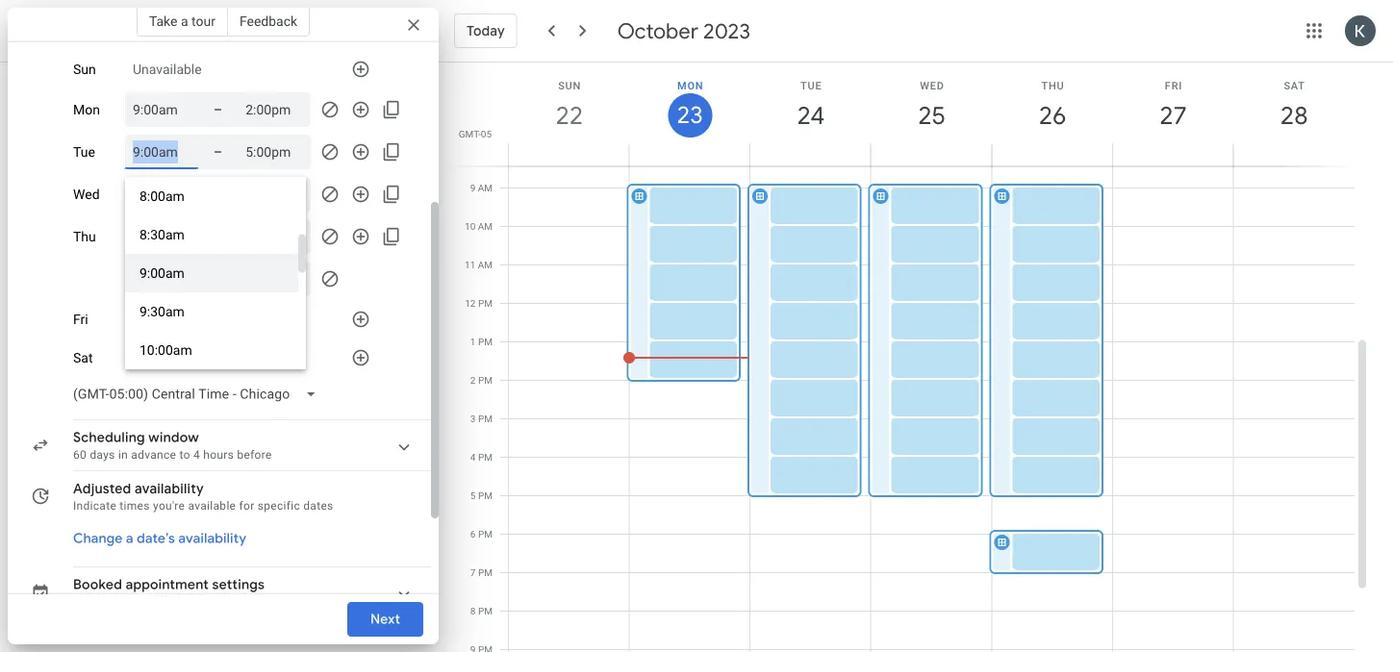 Task type: vqa. For each thing, say whether or not it's contained in the screenshot.
2nd show from the bottom of the page
no



Task type: describe. For each thing, give the bounding box(es) containing it.
tue for tue
[[73, 144, 95, 160]]

60
[[73, 448, 87, 462]]

wed for wed 25
[[920, 79, 944, 91]]

11
[[465, 259, 476, 271]]

sun 22
[[554, 79, 582, 131]]

take
[[149, 13, 177, 29]]

23
[[676, 100, 702, 130]]

unavailable for sun
[[133, 61, 202, 77]]

wed for wed
[[73, 186, 100, 202]]

take a tour button
[[137, 6, 228, 37]]

times
[[120, 499, 150, 513]]

8:30am
[[140, 227, 185, 242]]

05
[[481, 128, 492, 140]]

october
[[617, 17, 698, 44]]

9:00am option
[[125, 254, 298, 292]]

booked appointment settings
[[73, 576, 265, 594]]

adjusted availability indicate times you're available for specific dates
[[73, 480, 333, 513]]

today
[[467, 22, 505, 39]]

specific
[[258, 499, 300, 513]]

fri 27
[[1158, 79, 1186, 131]]

1 horizontal spatial 4
[[470, 452, 476, 463]]

pm for 4 pm
[[478, 452, 493, 463]]

3
[[470, 413, 476, 425]]

8:30am option
[[125, 216, 298, 254]]

10 am
[[465, 221, 493, 232]]

End time on Tuesdays text field
[[246, 140, 303, 164]]

End time on Mondays text field
[[246, 98, 303, 121]]

sunday, october 22 element
[[547, 93, 592, 138]]

23 column header
[[629, 63, 751, 166]]

mon 23
[[676, 79, 704, 130]]

pm for 6 pm
[[478, 529, 493, 540]]

next button
[[347, 597, 423, 643]]

available
[[188, 499, 236, 513]]

fri for fri
[[73, 311, 88, 327]]

a for take
[[181, 13, 188, 29]]

unavailable for fri
[[133, 311, 202, 327]]

feedback button
[[228, 6, 310, 37]]

9:30am
[[140, 304, 185, 319]]

6 pm
[[470, 529, 493, 540]]

10:00am
[[140, 342, 192, 358]]

– for tue
[[214, 144, 222, 160]]

27 column header
[[1112, 63, 1234, 166]]

appointment
[[126, 576, 209, 594]]

in
[[118, 448, 128, 462]]

pm for 8 pm
[[478, 606, 493, 617]]

sun for sun
[[73, 61, 96, 77]]

27
[[1158, 100, 1186, 131]]

1 pm
[[470, 336, 493, 348]]

date's
[[137, 530, 175, 547]]

thu for thu
[[73, 229, 96, 245]]

5 pm
[[470, 490, 493, 502]]

grid containing 22
[[446, 63, 1370, 652]]

pm for 7 pm
[[478, 567, 493, 579]]

next
[[370, 611, 400, 628]]

availability inside button
[[178, 530, 246, 547]]

4 pm
[[470, 452, 493, 463]]

tue for tue 24
[[801, 79, 822, 91]]

monday, october 23, today element
[[668, 93, 712, 138]]

a for change
[[126, 530, 133, 547]]

october 2023
[[617, 17, 750, 44]]

24
[[796, 100, 824, 131]]

for
[[239, 499, 254, 513]]

am for 9 am
[[478, 182, 493, 194]]

24 column header
[[750, 63, 871, 166]]

pm for 2 pm
[[478, 375, 493, 386]]

tuesday, october 24 element
[[789, 93, 833, 138]]

sun for sun 22
[[558, 79, 581, 91]]

gmt-05
[[459, 128, 492, 140]]

dates
[[303, 499, 333, 513]]

am for 11 am
[[478, 259, 493, 271]]

you're
[[153, 499, 185, 513]]

11 am
[[465, 259, 493, 271]]



Task type: locate. For each thing, give the bounding box(es) containing it.
1 horizontal spatial wed
[[920, 79, 944, 91]]

tue up tuesday, october 24 element
[[801, 79, 822, 91]]

thursday, october 26 element
[[1031, 93, 1075, 138]]

22 column header
[[508, 63, 630, 166]]

window
[[148, 429, 199, 446]]

1 vertical spatial availability
[[178, 530, 246, 547]]

pm right 8
[[478, 606, 493, 617]]

10:00am option
[[125, 331, 298, 369]]

1
[[470, 336, 476, 348]]

4 down '3'
[[470, 452, 476, 463]]

mon inside mon 23
[[677, 79, 704, 91]]

pm for 3 pm
[[478, 413, 493, 425]]

1 vertical spatial wed
[[73, 186, 100, 202]]

2 vertical spatial unavailable
[[133, 350, 202, 366]]

a left tour
[[181, 13, 188, 29]]

fri left 9:30am
[[73, 311, 88, 327]]

am right 10
[[478, 221, 493, 232]]

6 pm from the top
[[478, 490, 493, 502]]

9
[[470, 182, 476, 194]]

0 horizontal spatial tue
[[73, 144, 95, 160]]

pm right 5 at the left of page
[[478, 490, 493, 502]]

fri up 'friday, october 27' element
[[1165, 79, 1183, 91]]

25 column header
[[870, 63, 992, 166]]

unavailable up 10:00am
[[133, 311, 202, 327]]

availability
[[135, 480, 204, 497], [178, 530, 246, 547]]

0 vertical spatial fri
[[1165, 79, 1183, 91]]

booked
[[73, 576, 122, 594]]

am
[[478, 182, 493, 194], [478, 221, 493, 232], [478, 259, 493, 271]]

3 pm
[[470, 413, 493, 425]]

4 inside scheduling window 60 days in advance to 4 hours before
[[193, 448, 200, 462]]

1 unavailable from the top
[[133, 61, 202, 77]]

1 vertical spatial tue
[[73, 144, 95, 160]]

fri
[[1165, 79, 1183, 91], [73, 311, 88, 327]]

– up 8:00am option
[[214, 144, 222, 160]]

10
[[465, 221, 476, 232]]

12 pm
[[465, 298, 493, 309]]

1 horizontal spatial a
[[181, 13, 188, 29]]

7
[[470, 567, 476, 579]]

pm right "1"
[[478, 336, 493, 348]]

gmt-
[[459, 128, 481, 140]]

take a tour
[[149, 13, 215, 29]]

pm up 5 pm
[[478, 452, 493, 463]]

Start time on Tuesdays text field
[[133, 140, 191, 164]]

4
[[193, 448, 200, 462], [470, 452, 476, 463]]

thu 26
[[1038, 79, 1065, 131]]

mon left start time on mondays text field
[[73, 102, 100, 118]]

before
[[237, 448, 272, 462]]

tour
[[191, 13, 215, 29]]

advance
[[131, 448, 176, 462]]

a left date's
[[126, 530, 133, 547]]

0 horizontal spatial thu
[[73, 229, 96, 245]]

9:00am
[[140, 265, 185, 281]]

pm for 12 pm
[[478, 298, 493, 309]]

Start time on Mondays text field
[[133, 98, 191, 121]]

6
[[470, 529, 476, 540]]

a
[[181, 13, 188, 29], [126, 530, 133, 547]]

sat up saturday, october 28 element
[[1284, 79, 1305, 91]]

5
[[470, 490, 476, 502]]

thu left 8:30am
[[73, 229, 96, 245]]

to
[[179, 448, 190, 462]]

0 vertical spatial a
[[181, 13, 188, 29]]

am right 9
[[478, 182, 493, 194]]

28
[[1279, 100, 1307, 131]]

8
[[470, 606, 476, 617]]

a inside change a date's availability button
[[126, 530, 133, 547]]

1 pm from the top
[[478, 298, 493, 309]]

mon up "23" at top
[[677, 79, 704, 91]]

fri for fri 27
[[1165, 79, 1183, 91]]

saturday, october 28 element
[[1272, 93, 1316, 138]]

sat for sat
[[73, 350, 93, 366]]

thu up "thursday, october 26" element
[[1041, 79, 1065, 91]]

2 pm from the top
[[478, 336, 493, 348]]

1 horizontal spatial mon
[[677, 79, 704, 91]]

indicate
[[73, 499, 116, 513]]

0 vertical spatial –
[[214, 102, 222, 117]]

0 horizontal spatial sat
[[73, 350, 93, 366]]

2 – from the top
[[214, 144, 222, 160]]

booked appointment settings button
[[65, 572, 427, 614]]

wed left 8:00am
[[73, 186, 100, 202]]

change a date's availability button
[[65, 521, 254, 556]]

1 horizontal spatial thu
[[1041, 79, 1065, 91]]

thu
[[1041, 79, 1065, 91], [73, 229, 96, 245]]

8:00am option
[[125, 177, 298, 216]]

availability down available
[[178, 530, 246, 547]]

2023
[[703, 17, 750, 44]]

1 vertical spatial am
[[478, 221, 493, 232]]

4 right to
[[193, 448, 200, 462]]

tue inside "tue 24"
[[801, 79, 822, 91]]

0 vertical spatial wed
[[920, 79, 944, 91]]

unavailable for sat
[[133, 350, 202, 366]]

1 am from the top
[[478, 182, 493, 194]]

scheduling window 60 days in advance to 4 hours before
[[73, 429, 272, 462]]

2 pm
[[470, 375, 493, 386]]

26
[[1038, 100, 1065, 131]]

wed
[[920, 79, 944, 91], [73, 186, 100, 202]]

availability inside adjusted availability indicate times you're available for specific dates
[[135, 480, 204, 497]]

pm for 1 pm
[[478, 336, 493, 348]]

None field
[[65, 15, 203, 50], [65, 377, 332, 412], [65, 15, 203, 50], [65, 377, 332, 412]]

22
[[554, 100, 582, 131]]

scheduling
[[73, 429, 145, 446]]

0 horizontal spatial sun
[[73, 61, 96, 77]]

pm
[[478, 298, 493, 309], [478, 336, 493, 348], [478, 375, 493, 386], [478, 413, 493, 425], [478, 452, 493, 463], [478, 490, 493, 502], [478, 529, 493, 540], [478, 567, 493, 579], [478, 606, 493, 617]]

pm for 5 pm
[[478, 490, 493, 502]]

0 vertical spatial mon
[[677, 79, 704, 91]]

0 vertical spatial sun
[[73, 61, 96, 77]]

tue left start time on tuesdays text box
[[73, 144, 95, 160]]

1 vertical spatial thu
[[73, 229, 96, 245]]

pm right 7
[[478, 567, 493, 579]]

wed up wednesday, october 25 element
[[920, 79, 944, 91]]

9 pm from the top
[[478, 606, 493, 617]]

0 vertical spatial availability
[[135, 480, 204, 497]]

sat left 10:00am
[[73, 350, 93, 366]]

28 column header
[[1233, 63, 1355, 166]]

8 pm
[[470, 606, 493, 617]]

25
[[917, 100, 944, 131]]

pm right 12
[[478, 298, 493, 309]]

2 am from the top
[[478, 221, 493, 232]]

wed inside the 'wed 25'
[[920, 79, 944, 91]]

tue
[[801, 79, 822, 91], [73, 144, 95, 160]]

3 am from the top
[[478, 259, 493, 271]]

– for mon
[[214, 102, 222, 117]]

1 vertical spatial –
[[214, 144, 222, 160]]

1 vertical spatial sat
[[73, 350, 93, 366]]

0 vertical spatial am
[[478, 182, 493, 194]]

thu inside 'thu 26'
[[1041, 79, 1065, 91]]

0 vertical spatial sat
[[1284, 79, 1305, 91]]

change a date's availability
[[73, 530, 246, 547]]

12
[[465, 298, 476, 309]]

unavailable
[[133, 61, 202, 77], [133, 311, 202, 327], [133, 350, 202, 366]]

tue 24
[[796, 79, 824, 131]]

days
[[90, 448, 115, 462]]

2 unavailable from the top
[[133, 311, 202, 327]]

friday, october 27 element
[[1151, 93, 1196, 138]]

settings
[[212, 576, 265, 594]]

mon
[[677, 79, 704, 91], [73, 102, 100, 118]]

1 vertical spatial mon
[[73, 102, 100, 118]]

start time on tuesdays list box
[[125, 177, 306, 369]]

1 – from the top
[[214, 102, 222, 117]]

2 vertical spatial am
[[478, 259, 493, 271]]

26 column header
[[991, 63, 1113, 166]]

3 unavailable from the top
[[133, 350, 202, 366]]

8:00am
[[140, 188, 185, 204]]

hours
[[203, 448, 234, 462]]

change
[[73, 530, 123, 547]]

1 horizontal spatial sun
[[558, 79, 581, 91]]

0 vertical spatial thu
[[1041, 79, 1065, 91]]

fri inside fri 27
[[1165, 79, 1183, 91]]

wednesday, october 25 element
[[910, 93, 954, 138]]

sat inside sat 28
[[1284, 79, 1305, 91]]

1 vertical spatial sun
[[558, 79, 581, 91]]

– left end time on mondays text field
[[214, 102, 222, 117]]

0 vertical spatial tue
[[801, 79, 822, 91]]

sun
[[73, 61, 96, 77], [558, 79, 581, 91]]

0 horizontal spatial wed
[[73, 186, 100, 202]]

0 horizontal spatial fri
[[73, 311, 88, 327]]

sat
[[1284, 79, 1305, 91], [73, 350, 93, 366]]

mon for mon 23
[[677, 79, 704, 91]]

adjusted
[[73, 480, 131, 497]]

unavailable up start time on mondays text field
[[133, 61, 202, 77]]

sat for sat 28
[[1284, 79, 1305, 91]]

1 vertical spatial a
[[126, 530, 133, 547]]

am right 11
[[478, 259, 493, 271]]

today button
[[454, 8, 517, 54]]

5 pm from the top
[[478, 452, 493, 463]]

grid
[[446, 63, 1370, 652]]

3 pm from the top
[[478, 375, 493, 386]]

unavailable down 9:30am
[[133, 350, 202, 366]]

0 horizontal spatial 4
[[193, 448, 200, 462]]

pm right 2
[[478, 375, 493, 386]]

pm right 6
[[478, 529, 493, 540]]

thu for thu 26
[[1041, 79, 1065, 91]]

a inside take a tour button
[[181, 13, 188, 29]]

9:30am option
[[125, 292, 298, 331]]

9 am
[[470, 182, 493, 194]]

sat 28
[[1279, 79, 1307, 131]]

4 pm from the top
[[478, 413, 493, 425]]

–
[[214, 102, 222, 117], [214, 144, 222, 160]]

0 horizontal spatial a
[[126, 530, 133, 547]]

feedback
[[239, 13, 297, 29]]

pm right '3'
[[478, 413, 493, 425]]

7 pm
[[470, 567, 493, 579]]

am for 10 am
[[478, 221, 493, 232]]

1 vertical spatial unavailable
[[133, 311, 202, 327]]

sun inside sun 22
[[558, 79, 581, 91]]

0 horizontal spatial mon
[[73, 102, 100, 118]]

1 horizontal spatial sat
[[1284, 79, 1305, 91]]

1 horizontal spatial fri
[[1165, 79, 1183, 91]]

0 vertical spatial unavailable
[[133, 61, 202, 77]]

1 horizontal spatial tue
[[801, 79, 822, 91]]

wed 25
[[917, 79, 944, 131]]

7 pm from the top
[[478, 529, 493, 540]]

mon for mon
[[73, 102, 100, 118]]

2
[[470, 375, 476, 386]]

8 pm from the top
[[478, 567, 493, 579]]

availability up you're
[[135, 480, 204, 497]]

1 vertical spatial fri
[[73, 311, 88, 327]]



